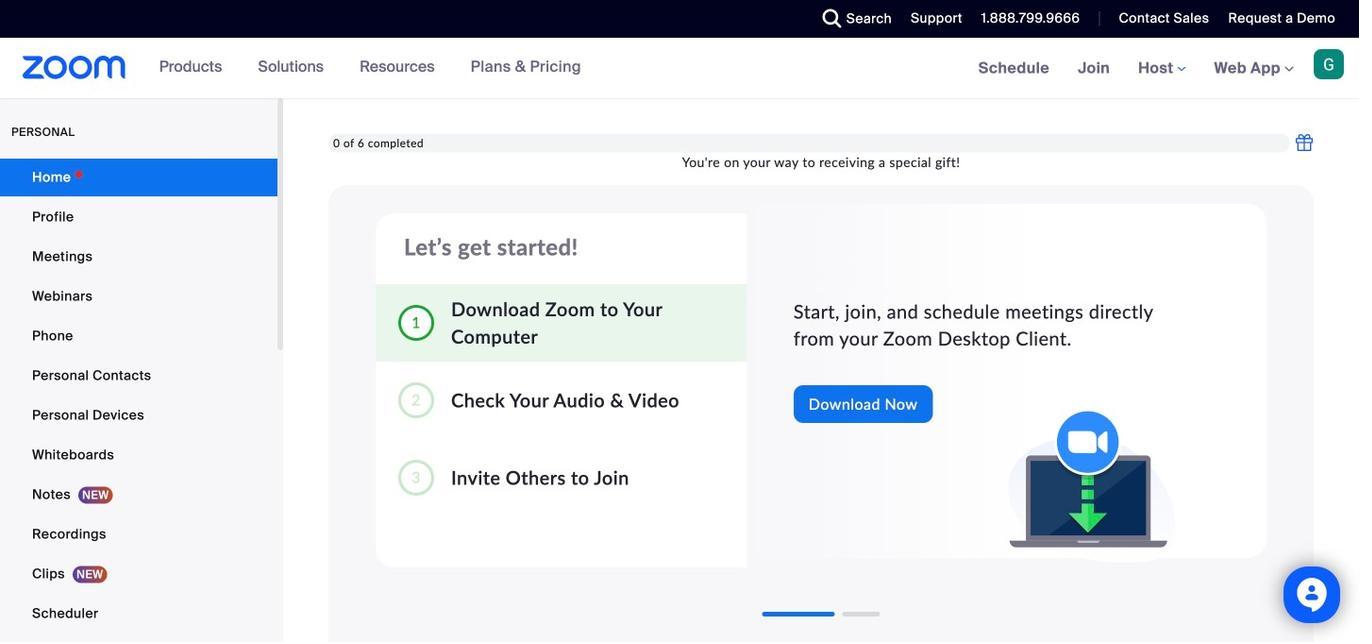 Task type: locate. For each thing, give the bounding box(es) containing it.
banner
[[0, 38, 1360, 100]]

product information navigation
[[145, 38, 596, 98]]

personal menu menu
[[0, 159, 278, 642]]

zoom logo image
[[23, 56, 126, 79]]



Task type: vqa. For each thing, say whether or not it's contained in the screenshot.
'Banner'
yes



Task type: describe. For each thing, give the bounding box(es) containing it.
profile picture image
[[1315, 49, 1345, 79]]

meetings navigation
[[965, 38, 1360, 100]]



